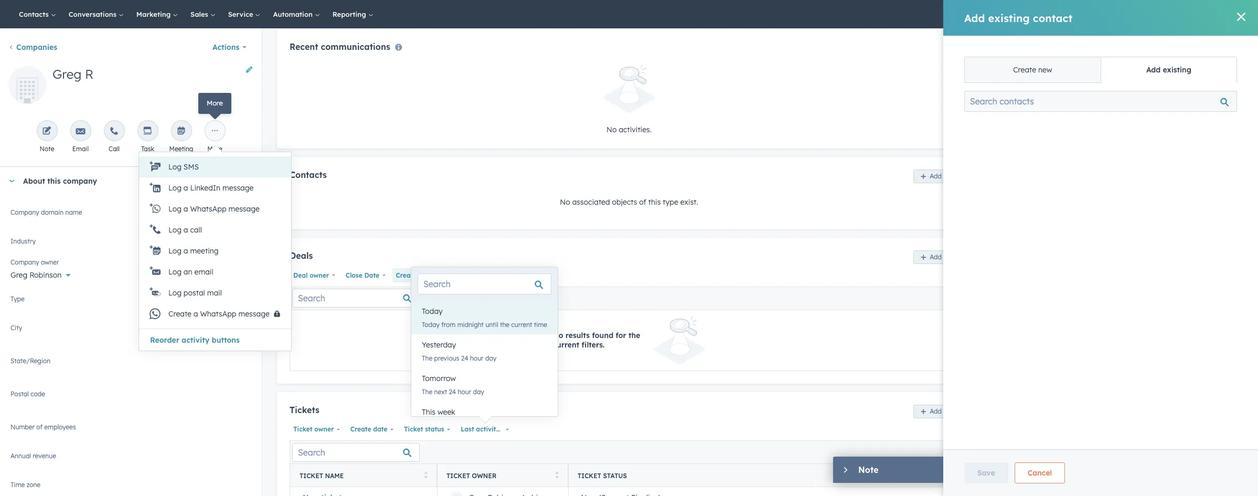 Task type: vqa. For each thing, say whether or not it's contained in the screenshot.
Other tickets (0) "dropdown button"
no



Task type: locate. For each thing, give the bounding box(es) containing it.
no associated objects of this type exist.
[[560, 197, 699, 207]]

0 horizontal spatial current
[[512, 321, 533, 329]]

1 vertical spatial +
[[1227, 94, 1232, 103]]

the inside the today today from midnight until the current time
[[500, 321, 510, 329]]

1 horizontal spatial press to sort. image
[[555, 471, 559, 479]]

message up log a call button
[[229, 204, 260, 214]]

a left linkedin
[[184, 183, 188, 193]]

2 company from the top
[[10, 258, 39, 266]]

activity down this week button
[[476, 425, 500, 433]]

add button for deals
[[914, 251, 949, 264]]

date left "ticket status" popup button
[[373, 425, 388, 433]]

create down postal
[[169, 309, 192, 319]]

message for create a whatsapp message
[[239, 309, 270, 319]]

a for log a whatsapp message
[[184, 204, 188, 214]]

log for log a meeting
[[169, 246, 182, 256]]

until
[[486, 321, 498, 329]]

caret image for deals (2)
[[1005, 97, 1012, 100]]

day inside yesterday the previous 24 hour day
[[486, 354, 497, 362]]

0 vertical spatial caret image
[[1005, 97, 1012, 100]]

0 horizontal spatial date
[[365, 271, 380, 279]]

clear
[[515, 271, 532, 279]]

0 vertical spatial search search field
[[292, 289, 420, 308]]

menu containing log sms
[[139, 156, 291, 347]]

log a call button
[[139, 219, 291, 240]]

0 horizontal spatial ticket owner
[[293, 425, 334, 433]]

company
[[10, 208, 39, 216], [10, 258, 39, 266]]

0 horizontal spatial create
[[169, 309, 192, 319]]

current left filters.
[[553, 340, 580, 350]]

the down yesterday
[[422, 354, 433, 362]]

ticket status
[[404, 425, 444, 433], [578, 472, 627, 480]]

1 vertical spatial message
[[229, 204, 260, 214]]

press to sort. element
[[424, 471, 428, 480], [555, 471, 559, 480]]

whatsapp down log postal mail 'button'
[[200, 309, 237, 319]]

create for create date
[[396, 271, 417, 279]]

0 horizontal spatial greg
[[10, 270, 27, 280]]

automation
[[273, 10, 315, 18]]

deal inside deal owner popup button
[[293, 271, 308, 279]]

0 vertical spatial associated
[[1061, 60, 1099, 70]]

message up buttons
[[239, 309, 270, 319]]

current inside the today today from midnight until the current time
[[512, 321, 533, 329]]

1 vertical spatial add button
[[914, 251, 949, 264]]

1 vertical spatial contacts
[[1020, 38, 1053, 47]]

deal stage
[[464, 271, 499, 279]]

log a whatsapp message button
[[139, 198, 291, 219]]

0 horizontal spatial activity
[[182, 336, 210, 345]]

0 horizontal spatial companies
[[16, 43, 57, 52]]

deal owner button
[[290, 269, 338, 282]]

of right objects
[[640, 197, 647, 207]]

log up log a call on the left top of page
[[169, 204, 182, 214]]

no results found for the current filters.
[[553, 331, 641, 350]]

3 add button from the top
[[914, 405, 949, 418]]

log down log a call on the left top of page
[[169, 246, 182, 256]]

no for no associated objects of this type exist.
[[560, 197, 571, 207]]

1 vertical spatial today
[[422, 321, 440, 329]]

activities.
[[619, 125, 652, 134]]

1 vertical spatial company
[[10, 258, 39, 266]]

0 horizontal spatial deal
[[293, 271, 308, 279]]

the left next
[[422, 388, 433, 396]]

name down ticket owner popup button
[[325, 472, 344, 480]]

whatsapp down log a linkedin message
[[190, 204, 227, 214]]

1 vertical spatial ticket status
[[578, 472, 627, 480]]

automation link
[[267, 0, 326, 28]]

press to sort. element for ticket owner
[[555, 471, 559, 480]]

log left postal
[[169, 288, 182, 298]]

0 vertical spatial status
[[425, 425, 444, 433]]

related companies
[[1020, 470, 1091, 479]]

day
[[486, 354, 497, 362], [473, 388, 485, 396]]

note right minimize dialog image
[[859, 465, 879, 475]]

24
[[461, 354, 469, 362], [449, 388, 456, 396]]

2 press to sort. element from the left
[[555, 471, 559, 480]]

service link
[[222, 0, 267, 28]]

no
[[607, 125, 617, 134], [560, 197, 571, 207], [553, 331, 564, 340]]

search search field for tickets
[[292, 443, 420, 462]]

1 vertical spatial day
[[473, 388, 485, 396]]

24 for yesterday
[[461, 354, 469, 362]]

1 horizontal spatial contacts
[[290, 169, 327, 180]]

owner left the close
[[310, 271, 329, 279]]

1 vertical spatial associated
[[573, 197, 610, 207]]

caret image inside about this company dropdown button
[[8, 180, 15, 182]]

create right close date popup button
[[396, 271, 417, 279]]

owner
[[41, 258, 59, 266], [310, 271, 329, 279], [315, 425, 334, 433], [472, 472, 497, 480]]

company for company owner
[[10, 258, 39, 266]]

1 press to sort. image from the left
[[424, 471, 428, 479]]

caret image left "related"
[[1005, 473, 1012, 476]]

2 search search field from the top
[[292, 443, 420, 462]]

the for yesterday
[[422, 354, 433, 362]]

1 horizontal spatial deals
[[1020, 94, 1040, 103]]

+ add
[[1227, 38, 1248, 47], [1227, 94, 1248, 103]]

log for log a whatsapp message
[[169, 204, 182, 214]]

add for contacts
[[930, 172, 942, 180]]

more tooltip
[[198, 93, 231, 114]]

objects
[[612, 197, 638, 207]]

this right about
[[47, 176, 61, 186]]

log inside 'button'
[[169, 246, 182, 256]]

about this company button
[[0, 167, 251, 195]]

1 horizontal spatial companies
[[1050, 470, 1091, 479]]

0 vertical spatial add button
[[914, 169, 949, 183]]

linkedin
[[190, 183, 221, 193]]

date inside create date popup button
[[419, 271, 434, 279]]

activity for reorder
[[182, 336, 210, 345]]

day inside tomorrow the next 24 hour day
[[473, 388, 485, 396]]

1 vertical spatial note
[[859, 465, 879, 475]]

0 vertical spatial create
[[396, 271, 417, 279]]

today up from
[[422, 307, 443, 316]]

0 vertical spatial day
[[486, 354, 497, 362]]

add button for contacts
[[914, 169, 949, 183]]

0 horizontal spatial of
[[36, 423, 42, 431]]

create date
[[351, 425, 388, 433]]

2 horizontal spatial contacts
[[1020, 38, 1053, 47]]

date inside close date popup button
[[365, 271, 380, 279]]

0 vertical spatial activity
[[182, 336, 210, 345]]

0 vertical spatial company
[[10, 208, 39, 216]]

date down this week button
[[502, 425, 516, 433]]

a
[[184, 183, 188, 193], [184, 204, 188, 214], [184, 225, 188, 235], [184, 246, 188, 256], [194, 309, 198, 319]]

hour inside tomorrow the next 24 hour day
[[458, 388, 472, 396]]

the right see
[[1022, 60, 1033, 70]]

close date button
[[342, 269, 388, 282]]

Search search field
[[292, 289, 420, 308], [292, 443, 420, 462]]

2 + from the top
[[1227, 94, 1232, 103]]

ticket owner inside popup button
[[293, 425, 334, 433]]

search search field down create date
[[292, 443, 420, 462]]

2 horizontal spatial create
[[396, 271, 417, 279]]

ticket owner
[[293, 425, 334, 433], [447, 472, 497, 480]]

3 log from the top
[[169, 204, 182, 214]]

a for create a whatsapp message
[[194, 309, 198, 319]]

communications
[[321, 42, 390, 52]]

from
[[442, 321, 456, 329]]

0 vertical spatial the
[[1022, 60, 1033, 70]]

yesterday
[[422, 340, 456, 350]]

log for log a linkedin message
[[169, 183, 182, 193]]

create a whatsapp message button
[[139, 303, 291, 324]]

associated
[[1061, 60, 1099, 70], [573, 197, 610, 207]]

2 the from the top
[[422, 388, 433, 396]]

1 horizontal spatial day
[[486, 354, 497, 362]]

1 vertical spatial caret image
[[8, 180, 15, 182]]

deals
[[1020, 94, 1040, 103], [290, 250, 313, 261]]

create date button
[[347, 423, 396, 436]]

0 horizontal spatial the
[[500, 321, 510, 329]]

close
[[346, 271, 363, 279]]

0 horizontal spatial status
[[425, 425, 444, 433]]

log an email button
[[139, 261, 291, 282]]

search search field down the close
[[292, 289, 420, 308]]

ticket owner down the last
[[447, 472, 497, 480]]

deal inside popup button
[[464, 271, 479, 279]]

0 vertical spatial greg
[[52, 66, 81, 82]]

date inside last activity date popup button
[[502, 425, 516, 433]]

caret image left deals (2)
[[1005, 97, 1012, 100]]

5 log from the top
[[169, 246, 182, 256]]

0 vertical spatial more
[[207, 99, 223, 107]]

note down 'note' icon
[[40, 145, 54, 153]]

+ for deals (2)
[[1227, 94, 1232, 103]]

2 horizontal spatial this
[[1117, 60, 1130, 70]]

a left meeting
[[184, 246, 188, 256]]

1 vertical spatial + add button
[[1227, 92, 1248, 105]]

a for log a call
[[184, 225, 188, 235]]

log left an
[[169, 267, 182, 277]]

postal code
[[10, 390, 45, 398]]

deals up "deal owner"
[[290, 250, 313, 261]]

0 vertical spatial no
[[607, 125, 617, 134]]

1 company from the top
[[10, 208, 39, 216]]

+ add for (2)
[[1227, 94, 1248, 103]]

the inside yesterday the previous 24 hour day
[[422, 354, 433, 362]]

postal
[[10, 390, 29, 398]]

1 date from the left
[[365, 271, 380, 279]]

clear all
[[515, 271, 542, 279]]

activity inside button
[[182, 336, 210, 345]]

0 horizontal spatial ticket status
[[404, 425, 444, 433]]

6 log from the top
[[169, 267, 182, 277]]

log for log an email
[[169, 267, 182, 277]]

1 + add button from the top
[[1227, 36, 1248, 49]]

1 horizontal spatial press to sort. element
[[555, 471, 559, 480]]

2 vertical spatial add button
[[914, 405, 949, 418]]

today left from
[[422, 321, 440, 329]]

2 vertical spatial the
[[629, 331, 641, 340]]

add for deals
[[930, 253, 942, 261]]

24 inside tomorrow the next 24 hour day
[[449, 388, 456, 396]]

date inside create date popup button
[[373, 425, 388, 433]]

message for log a linkedin message
[[223, 183, 254, 193]]

24 inside yesterday the previous 24 hour day
[[461, 354, 469, 362]]

employees
[[44, 423, 76, 431]]

more up more image
[[207, 99, 223, 107]]

no inside alert
[[607, 125, 617, 134]]

no for no activities.
[[607, 125, 617, 134]]

hour for yesterday
[[470, 354, 484, 362]]

+ add button
[[1227, 36, 1248, 49], [1227, 92, 1248, 105]]

date for create date
[[419, 271, 434, 279]]

1 horizontal spatial date
[[502, 425, 516, 433]]

0 horizontal spatial day
[[473, 388, 485, 396]]

2 vertical spatial caret image
[[1005, 473, 1012, 476]]

2 + add button from the top
[[1227, 92, 1248, 105]]

with
[[1101, 60, 1115, 70]]

status
[[425, 425, 444, 433], [603, 472, 627, 480]]

1 horizontal spatial deal
[[464, 271, 479, 279]]

1 deal from the left
[[293, 271, 308, 279]]

contacts inside dropdown button
[[1020, 38, 1053, 47]]

whatsapp for log
[[190, 204, 227, 214]]

1 vertical spatial deals
[[290, 250, 313, 261]]

caret image inside deals (2) dropdown button
[[1005, 97, 1012, 100]]

city
[[10, 324, 22, 332]]

add
[[1234, 38, 1248, 47], [1234, 94, 1248, 103], [930, 172, 942, 180], [930, 253, 942, 261], [930, 407, 942, 415]]

log down log sms
[[169, 183, 182, 193]]

1 vertical spatial the
[[422, 388, 433, 396]]

call
[[190, 225, 202, 235]]

caret image left about
[[8, 180, 15, 182]]

0 horizontal spatial contacts
[[19, 10, 51, 18]]

hour inside yesterday the previous 24 hour day
[[470, 354, 484, 362]]

1 horizontal spatial 24
[[461, 354, 469, 362]]

company left 'domain'
[[10, 208, 39, 216]]

0 vertical spatial + add button
[[1227, 36, 1248, 49]]

0 horizontal spatial name
[[65, 208, 82, 216]]

marketing link
[[130, 0, 184, 28]]

greg for greg r
[[52, 66, 81, 82]]

press to sort. image
[[424, 471, 428, 479], [555, 471, 559, 479]]

search button
[[1232, 5, 1249, 23]]

2 deal from the left
[[464, 271, 479, 279]]

email
[[72, 145, 89, 153]]

1 horizontal spatial date
[[419, 271, 434, 279]]

time zone
[[10, 481, 40, 489]]

create
[[396, 271, 417, 279], [169, 309, 192, 319], [351, 425, 371, 433]]

0 vertical spatial hour
[[470, 354, 484, 362]]

0 vertical spatial ticket owner
[[293, 425, 334, 433]]

no activities. alert
[[290, 65, 969, 136]]

1 vertical spatial whatsapp
[[200, 309, 237, 319]]

2 + add from the top
[[1227, 94, 1248, 103]]

press to sort. element for ticket name
[[424, 471, 428, 480]]

deals for deals (2)
[[1020, 94, 1040, 103]]

associated left the with
[[1061, 60, 1099, 70]]

today button
[[412, 301, 558, 322]]

0 vertical spatial contacts
[[19, 10, 51, 18]]

company for company domain name
[[10, 208, 39, 216]]

a down log postal mail on the left bottom
[[194, 309, 198, 319]]

create right ticket owner popup button
[[351, 425, 371, 433]]

ticket
[[293, 425, 313, 433], [404, 425, 423, 433], [300, 472, 323, 480], [447, 472, 470, 480], [578, 472, 602, 480]]

1 horizontal spatial this
[[649, 197, 661, 207]]

1 add button from the top
[[914, 169, 949, 183]]

stage
[[481, 271, 499, 279]]

companies link
[[8, 43, 57, 52]]

robinson
[[29, 270, 62, 280]]

add for tickets
[[930, 407, 942, 415]]

day up tomorrow 'button'
[[486, 354, 497, 362]]

1 date from the left
[[373, 425, 388, 433]]

message down log sms button
[[223, 183, 254, 193]]

1 horizontal spatial ticket owner
[[447, 472, 497, 480]]

1 log from the top
[[169, 162, 182, 172]]

2 vertical spatial this
[[649, 197, 661, 207]]

name right 'domain'
[[65, 208, 82, 216]]

create for create a whatsapp message
[[169, 309, 192, 319]]

1 horizontal spatial current
[[553, 340, 580, 350]]

1 vertical spatial + add
[[1227, 94, 1248, 103]]

1 vertical spatial greg
[[10, 270, 27, 280]]

greg inside 'greg robinson' popup button
[[10, 270, 27, 280]]

note image
[[42, 127, 52, 136]]

the
[[1022, 60, 1033, 70], [500, 321, 510, 329], [629, 331, 641, 340]]

1 vertical spatial current
[[553, 340, 580, 350]]

yesterday the previous 24 hour day
[[422, 340, 497, 362]]

2 date from the left
[[419, 271, 434, 279]]

companies down contacts link
[[16, 43, 57, 52]]

Number of employees text field
[[10, 422, 251, 438]]

1 vertical spatial this
[[47, 176, 61, 186]]

24 right next
[[449, 388, 456, 396]]

2 vertical spatial message
[[239, 309, 270, 319]]

activity inside popup button
[[476, 425, 500, 433]]

type
[[663, 197, 679, 207]]

24 right previous
[[461, 354, 469, 362]]

create for create date
[[351, 425, 371, 433]]

more
[[207, 99, 223, 107], [207, 145, 222, 153]]

0 horizontal spatial deals
[[290, 250, 313, 261]]

deal
[[293, 271, 308, 279], [464, 271, 479, 279]]

date
[[373, 425, 388, 433], [502, 425, 516, 433]]

0 vertical spatial today
[[422, 307, 443, 316]]

1 horizontal spatial the
[[629, 331, 641, 340]]

owner up robinson
[[41, 258, 59, 266]]

list box
[[412, 301, 558, 435]]

menu
[[139, 156, 291, 347]]

hour right next
[[458, 388, 472, 396]]

current inside no results found for the current filters.
[[553, 340, 580, 350]]

a for log a linkedin message
[[184, 183, 188, 193]]

1 today from the top
[[422, 307, 443, 316]]

1 the from the top
[[422, 354, 433, 362]]

0 horizontal spatial press to sort. image
[[424, 471, 428, 479]]

log left sms in the left top of the page
[[169, 162, 182, 172]]

greg down company owner
[[10, 270, 27, 280]]

0 vertical spatial the
[[422, 354, 433, 362]]

caret image inside related companies dropdown button
[[1005, 473, 1012, 476]]

number of employees
[[10, 423, 76, 431]]

associated left objects
[[573, 197, 610, 207]]

create inside button
[[169, 309, 192, 319]]

2 add button from the top
[[914, 251, 949, 264]]

of right number
[[36, 423, 42, 431]]

add button for tickets
[[914, 405, 949, 418]]

greg left r
[[52, 66, 81, 82]]

hour up tomorrow 'button'
[[470, 354, 484, 362]]

caret image
[[1005, 97, 1012, 100], [8, 180, 15, 182], [1005, 473, 1012, 476]]

domain
[[41, 208, 64, 216]]

sales link
[[184, 0, 222, 28]]

the right the until
[[500, 321, 510, 329]]

this right the with
[[1117, 60, 1130, 70]]

company up the greg robinson
[[10, 258, 39, 266]]

1 vertical spatial activity
[[476, 425, 500, 433]]

1 search search field from the top
[[292, 289, 420, 308]]

a inside 'button'
[[184, 246, 188, 256]]

service
[[228, 10, 255, 18]]

day up this week button
[[473, 388, 485, 396]]

ticket owner down tickets
[[293, 425, 334, 433]]

annual revenue
[[10, 452, 56, 460]]

message
[[223, 183, 254, 193], [229, 204, 260, 214], [239, 309, 270, 319]]

1 vertical spatial 24
[[449, 388, 456, 396]]

this left the type
[[649, 197, 661, 207]]

deals left (2)
[[1020, 94, 1040, 103]]

2 log from the top
[[169, 183, 182, 193]]

1 press to sort. element from the left
[[424, 471, 428, 480]]

deal for deal owner
[[293, 271, 308, 279]]

deal for deal stage
[[464, 271, 479, 279]]

a up log a call on the left top of page
[[184, 204, 188, 214]]

a for log a meeting
[[184, 246, 188, 256]]

hour for tomorrow
[[458, 388, 472, 396]]

name
[[65, 208, 82, 216], [325, 472, 344, 480]]

1 + add from the top
[[1227, 38, 1248, 47]]

no inside no results found for the current filters.
[[553, 331, 564, 340]]

0 horizontal spatial date
[[373, 425, 388, 433]]

activity left buttons
[[182, 336, 210, 345]]

log left call
[[169, 225, 182, 235]]

deals for deals
[[290, 250, 313, 261]]

1 vertical spatial search search field
[[292, 443, 420, 462]]

1 vertical spatial companies
[[1050, 470, 1091, 479]]

2 press to sort. image from the left
[[555, 471, 559, 479]]

companies right "related"
[[1050, 470, 1091, 479]]

0 vertical spatial ticket status
[[404, 425, 444, 433]]

the right for
[[629, 331, 641, 340]]

conversations link
[[62, 0, 130, 28]]

a left call
[[184, 225, 188, 235]]

4 log from the top
[[169, 225, 182, 235]]

City text field
[[10, 322, 251, 343]]

more down more image
[[207, 145, 222, 153]]

0 vertical spatial +
[[1227, 38, 1232, 47]]

1 vertical spatial create
[[169, 309, 192, 319]]

1 horizontal spatial create
[[351, 425, 371, 433]]

2 date from the left
[[502, 425, 516, 433]]

7 log from the top
[[169, 288, 182, 298]]

0 vertical spatial message
[[223, 183, 254, 193]]

time
[[534, 321, 548, 329]]

r
[[85, 66, 93, 82]]

1 + from the top
[[1227, 38, 1232, 47]]

deals inside dropdown button
[[1020, 94, 1040, 103]]

1 vertical spatial hour
[[458, 388, 472, 396]]

24 for tomorrow
[[449, 388, 456, 396]]

the inside tomorrow the next 24 hour day
[[422, 388, 433, 396]]

activity for last
[[476, 425, 500, 433]]

1 horizontal spatial activity
[[476, 425, 500, 433]]

current left time
[[512, 321, 533, 329]]

log inside 'button'
[[169, 288, 182, 298]]

1 vertical spatial the
[[500, 321, 510, 329]]



Task type: describe. For each thing, give the bounding box(es) containing it.
type
[[10, 295, 25, 303]]

press to sort. image for ticket name
[[424, 471, 428, 479]]

zone
[[27, 481, 40, 489]]

ticket name
[[300, 472, 344, 480]]

deals (2) button
[[997, 85, 1223, 113]]

press to sort. image for ticket owner
[[555, 471, 559, 479]]

reporting
[[333, 10, 368, 18]]

previous
[[434, 354, 460, 362]]

see
[[1007, 60, 1020, 70]]

midnight
[[458, 321, 484, 329]]

an
[[184, 267, 192, 277]]

ticket status inside popup button
[[404, 425, 444, 433]]

1 vertical spatial of
[[36, 423, 42, 431]]

create date button
[[392, 269, 443, 282]]

contacts for contacts (0)
[[1020, 38, 1053, 47]]

0 horizontal spatial associated
[[573, 197, 610, 207]]

call
[[109, 145, 120, 153]]

all
[[534, 271, 542, 279]]

owner down last activity date popup button
[[472, 472, 497, 480]]

sms
[[184, 162, 199, 172]]

found
[[592, 331, 614, 340]]

mail
[[207, 288, 222, 298]]

owner down tickets
[[315, 425, 334, 433]]

exist.
[[681, 197, 699, 207]]

next
[[434, 388, 447, 396]]

conversations
[[69, 10, 119, 18]]

1 vertical spatial more
[[207, 145, 222, 153]]

day for yesterday
[[486, 354, 497, 362]]

marketing
[[136, 10, 173, 18]]

close date
[[346, 271, 380, 279]]

company domain name
[[10, 208, 82, 216]]

contacts (0) button
[[997, 28, 1223, 57]]

Annual revenue text field
[[10, 450, 251, 467]]

this inside dropdown button
[[47, 176, 61, 186]]

log a meeting
[[169, 246, 219, 256]]

log a call
[[169, 225, 202, 235]]

minimize dialog image
[[842, 466, 850, 475]]

log a linkedin message
[[169, 183, 254, 193]]

for
[[616, 331, 627, 340]]

company
[[63, 176, 97, 186]]

reorder
[[150, 336, 179, 345]]

log postal mail
[[169, 288, 222, 298]]

log a whatsapp message
[[169, 204, 260, 214]]

see the people associated with this record.
[[1007, 60, 1156, 70]]

caret image for about this company
[[8, 180, 15, 182]]

create date
[[396, 271, 434, 279]]

this
[[422, 407, 436, 417]]

+ for contacts (0)
[[1227, 38, 1232, 47]]

1 vertical spatial ticket owner
[[447, 472, 497, 480]]

0 vertical spatial companies
[[16, 43, 57, 52]]

week
[[438, 407, 456, 417]]

company owner
[[10, 258, 59, 266]]

this week button
[[412, 402, 558, 423]]

log sms
[[169, 162, 199, 172]]

actions
[[213, 43, 240, 52]]

caret image for related companies
[[1005, 473, 1012, 476]]

deal stage button
[[461, 269, 508, 282]]

deals (2)
[[1020, 94, 1052, 103]]

time
[[10, 481, 25, 489]]

day for tomorrow
[[473, 388, 485, 396]]

yesterday button
[[412, 334, 558, 355]]

contacts for contacts link
[[19, 10, 51, 18]]

+ add for (0)
[[1227, 38, 1248, 47]]

meeting image
[[177, 127, 186, 136]]

edit button
[[8, 66, 46, 108]]

industry
[[10, 237, 36, 245]]

1 horizontal spatial note
[[859, 465, 879, 475]]

log for log a call
[[169, 225, 182, 235]]

Time zone text field
[[10, 479, 251, 496]]

search image
[[1237, 10, 1244, 18]]

Search HubSpot search field
[[1111, 5, 1240, 23]]

ticket owner button
[[290, 423, 343, 436]]

revenue
[[33, 452, 56, 460]]

tomorrow
[[422, 374, 456, 383]]

2 vertical spatial contacts
[[290, 169, 327, 180]]

whatsapp for create
[[200, 309, 237, 319]]

1 horizontal spatial name
[[325, 472, 344, 480]]

1 horizontal spatial of
[[640, 197, 647, 207]]

Search search field
[[418, 274, 552, 295]]

results
[[566, 331, 590, 340]]

+ add button for (0)
[[1227, 36, 1248, 49]]

last activity date
[[461, 425, 516, 433]]

task image
[[143, 127, 152, 136]]

reporting link
[[326, 0, 380, 28]]

contacts (0)
[[1020, 38, 1065, 47]]

last
[[461, 425, 474, 433]]

greg r
[[52, 66, 93, 82]]

Postal code text field
[[10, 388, 251, 409]]

date for close date
[[365, 271, 380, 279]]

no activities.
[[607, 125, 652, 134]]

today today from midnight until the current time
[[422, 307, 548, 329]]

reorder activity buttons
[[150, 336, 240, 345]]

no for no results found for the current filters.
[[553, 331, 564, 340]]

+ add button for (2)
[[1227, 92, 1248, 105]]

the for tomorrow
[[422, 388, 433, 396]]

call image
[[109, 127, 119, 136]]

more inside tooltip
[[207, 99, 223, 107]]

last activity date button
[[457, 423, 516, 436]]

message for log a whatsapp message
[[229, 204, 260, 214]]

1 horizontal spatial ticket status
[[578, 472, 627, 480]]

filters.
[[582, 340, 605, 350]]

2 today from the top
[[422, 321, 440, 329]]

the inside no results found for the current filters.
[[629, 331, 641, 340]]

log an email
[[169, 267, 213, 277]]

people
[[1035, 60, 1059, 70]]

State/Region text field
[[10, 355, 251, 376]]

more image
[[210, 127, 220, 136]]

1 horizontal spatial status
[[603, 472, 627, 480]]

annual
[[10, 452, 31, 460]]

greg robinson
[[10, 270, 62, 280]]

2 horizontal spatial the
[[1022, 60, 1033, 70]]

email image
[[76, 127, 85, 136]]

0 vertical spatial this
[[1117, 60, 1130, 70]]

log for log postal mail
[[169, 288, 182, 298]]

about this company
[[23, 176, 97, 186]]

1 horizontal spatial associated
[[1061, 60, 1099, 70]]

actions button
[[206, 37, 254, 58]]

this week
[[422, 407, 456, 417]]

reorder activity buttons button
[[143, 334, 247, 347]]

companies inside related companies dropdown button
[[1050, 470, 1091, 479]]

search search field for deals
[[292, 289, 420, 308]]

log for log sms
[[169, 162, 182, 172]]

greg for greg robinson
[[10, 270, 27, 280]]

tomorrow button
[[412, 368, 558, 389]]

0 vertical spatial note
[[40, 145, 54, 153]]

buttons
[[212, 336, 240, 345]]

list box containing today
[[412, 301, 558, 435]]

task
[[141, 145, 154, 153]]

status inside popup button
[[425, 425, 444, 433]]

log a linkedin message button
[[139, 177, 291, 198]]

deal owner
[[293, 271, 329, 279]]

tomorrow the next 24 hour day
[[422, 374, 485, 396]]

(2)
[[1043, 94, 1052, 103]]



